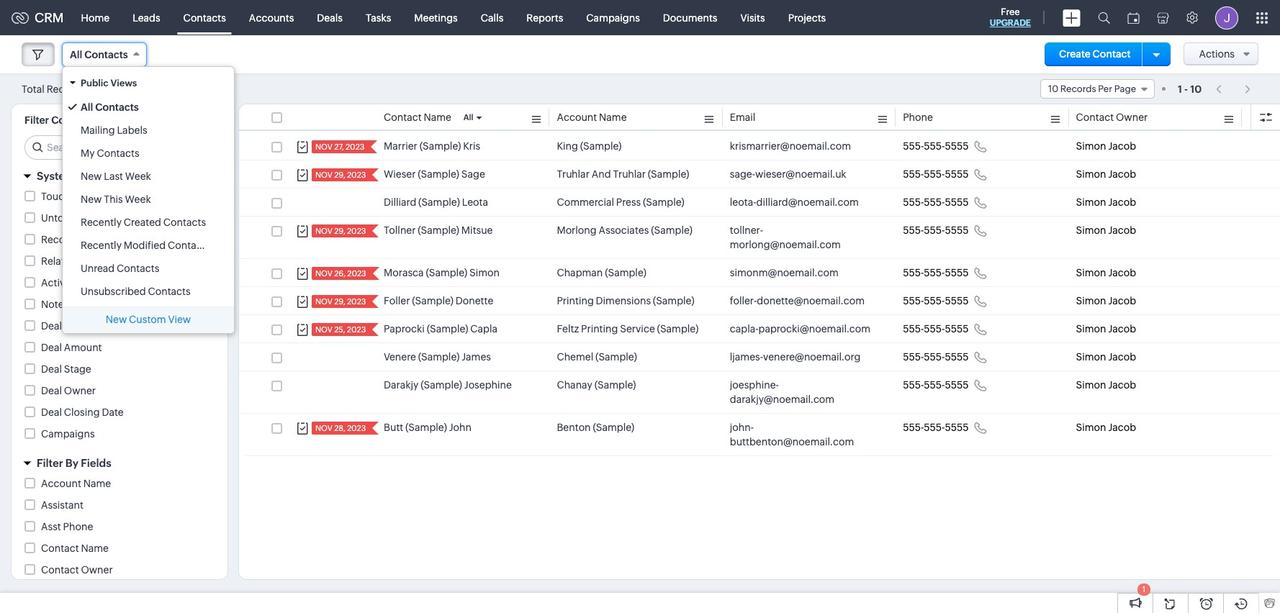 Task type: describe. For each thing, give the bounding box(es) containing it.
meetings link
[[403, 0, 469, 35]]

mailing
[[81, 125, 115, 136]]

home link
[[70, 0, 121, 35]]

jacob for darakjy@noemail.com
[[1109, 380, 1137, 391]]

activities
[[41, 277, 84, 289]]

leota-dilliard@noemail.com
[[730, 197, 859, 208]]

name down fields
[[83, 478, 111, 490]]

(sample) up commercial press (sample) link
[[648, 169, 690, 180]]

nov 29, 2023 for wieser (sample) sage
[[316, 171, 366, 179]]

morlong associates (sample)
[[557, 225, 693, 236]]

sage-wieser@noemail.uk link
[[730, 167, 847, 182]]

0 vertical spatial owner
[[1116, 112, 1148, 123]]

2023 for paprocki
[[347, 326, 366, 334]]

public views
[[81, 78, 137, 89]]

public views region
[[63, 96, 234, 303]]

filter by fields button
[[12, 451, 228, 476]]

wieser@noemail.uk
[[756, 169, 847, 180]]

simon for wieser@noemail.uk
[[1077, 169, 1107, 180]]

joesphine-
[[730, 380, 779, 391]]

commercial press (sample)
[[557, 197, 685, 208]]

per
[[1099, 84, 1113, 94]]

morlong associates (sample) link
[[557, 223, 693, 238]]

recently modified contacts
[[81, 240, 210, 251]]

date
[[102, 407, 124, 419]]

(sample) for dilliard (sample) leota
[[419, 197, 460, 208]]

name down asst phone
[[81, 543, 109, 555]]

(sample) right service
[[657, 323, 699, 335]]

foller
[[384, 295, 410, 307]]

simon jacob for morlong@noemail.com
[[1077, 225, 1137, 236]]

fields
[[81, 457, 111, 470]]

contacts left by
[[51, 115, 95, 126]]

25,
[[334, 326, 345, 334]]

commercial press (sample) link
[[557, 195, 685, 210]]

all contacts inside public views region
[[81, 102, 139, 113]]

5555 for donette@noemail.com
[[945, 295, 969, 307]]

10 Records Per Page field
[[1041, 79, 1155, 99]]

king (sample)
[[557, 140, 622, 152]]

chapman (sample)
[[557, 267, 647, 279]]

foller-donette@noemail.com
[[730, 295, 865, 307]]

accounts
[[249, 12, 294, 23]]

touched
[[41, 191, 82, 202]]

unread
[[81, 263, 115, 274]]

simon for dilliard@noemail.com
[[1077, 197, 1107, 208]]

filter for filter by fields
[[37, 457, 63, 470]]

darakjy
[[384, 380, 419, 391]]

printing dimensions (sample) link
[[557, 294, 695, 308]]

5555 for morlong@noemail.com
[[945, 225, 969, 236]]

(sample) up service
[[653, 295, 695, 307]]

5555 for darakjy@noemail.com
[[945, 380, 969, 391]]

kris
[[463, 140, 481, 152]]

paprocki (sample) capla link
[[384, 322, 498, 336]]

logo image
[[12, 12, 29, 23]]

week for new this week
[[125, 194, 151, 205]]

capla-paprocki@noemail.com
[[730, 323, 871, 335]]

assistant
[[41, 500, 83, 511]]

james
[[462, 352, 491, 363]]

29, for tollner
[[334, 227, 346, 236]]

(sample) for wieser (sample) sage
[[418, 169, 460, 180]]

records for touched
[[84, 191, 123, 202]]

simon jacob for buttbenton@noemail.com
[[1077, 422, 1137, 434]]

tollner (sample) mitsue
[[384, 225, 493, 236]]

name up marrier (sample) kris link
[[424, 112, 452, 123]]

jacob for venere@noemail.org
[[1109, 352, 1137, 363]]

28,
[[334, 424, 346, 433]]

associates
[[599, 225, 649, 236]]

dimensions
[[596, 295, 651, 307]]

1 vertical spatial phone
[[63, 522, 93, 533]]

nov 26, 2023 link
[[312, 267, 368, 280]]

2023 for tollner
[[347, 227, 366, 236]]

unsubscribed
[[81, 286, 146, 297]]

simon for paprocki@noemail.com
[[1077, 323, 1107, 335]]

chanay (sample)
[[557, 380, 636, 391]]

contacts up system defined filters dropdown button
[[97, 148, 139, 159]]

contacts inside field
[[85, 49, 128, 61]]

nov for tollner (sample) mitsue
[[316, 227, 333, 236]]

nov for marrier (sample) kris
[[316, 143, 333, 151]]

simon for donette@noemail.com
[[1077, 295, 1107, 307]]

all inside all contacts field
[[70, 49, 82, 61]]

2023 for foller
[[347, 297, 366, 306]]

1 5555 from the top
[[945, 140, 969, 152]]

darakjy (sample) josephine
[[384, 380, 512, 391]]

donette
[[456, 295, 494, 307]]

untouched records
[[41, 212, 134, 224]]

0 vertical spatial account
[[557, 112, 597, 123]]

nov 29, 2023 for foller (sample) donette
[[316, 297, 366, 306]]

555-555-5555 for krismarrier@noemail.com
[[903, 140, 969, 152]]

tasks link
[[354, 0, 403, 35]]

documents
[[663, 12, 718, 23]]

benton (sample) link
[[557, 421, 635, 435]]

(sample) right associates
[[651, 225, 693, 236]]

new custom view
[[106, 314, 191, 326]]

jacob for buttbenton@noemail.com
[[1109, 422, 1137, 434]]

donette@noemail.com
[[757, 295, 865, 307]]

calls link
[[469, 0, 515, 35]]

row group containing marrier (sample) kris
[[239, 133, 1281, 457]]

untouched
[[41, 212, 94, 224]]

mailing labels
[[81, 125, 147, 136]]

stage
[[64, 364, 91, 375]]

contacts up by
[[95, 102, 139, 113]]

profile image
[[1216, 6, 1239, 29]]

by
[[65, 457, 78, 470]]

paprocki
[[384, 323, 425, 335]]

tollner- morlong@noemail.com link
[[730, 223, 875, 252]]

nov for paprocki (sample) capla
[[316, 326, 333, 334]]

(sample) for chanay (sample)
[[595, 380, 636, 391]]

krismarrier@noemail.com
[[730, 140, 851, 152]]

1 vertical spatial printing
[[581, 323, 618, 335]]

jacob for dilliard@noemail.com
[[1109, 197, 1137, 208]]

nov 29, 2023 link for wieser
[[312, 169, 368, 182]]

dilliard (sample) leota link
[[384, 195, 488, 210]]

5555 for dilliard@noemail.com
[[945, 197, 969, 208]]

reports link
[[515, 0, 575, 35]]

simon jacob for venere@noemail.org
[[1077, 352, 1137, 363]]

555-555-5555 for sage-wieser@noemail.uk
[[903, 169, 969, 180]]

by
[[97, 115, 109, 126]]

actions
[[1200, 48, 1235, 60]]

5555 for buttbenton@noemail.com
[[945, 422, 969, 434]]

campaigns link
[[575, 0, 652, 35]]

view
[[168, 314, 191, 326]]

chemel
[[557, 352, 594, 363]]

jacob for wieser@noemail.uk
[[1109, 169, 1137, 180]]

1 truhlar from the left
[[557, 169, 590, 180]]

1 vertical spatial contact owner
[[41, 565, 113, 576]]

sage
[[462, 169, 485, 180]]

5555 for venere@noemail.org
[[945, 352, 969, 363]]

1 vertical spatial owner
[[64, 385, 96, 397]]

search image
[[1098, 12, 1111, 24]]

josephine
[[464, 380, 512, 391]]

10 inside field
[[1049, 84, 1059, 94]]

5 jacob from the top
[[1109, 267, 1137, 279]]

accounts link
[[238, 0, 306, 35]]

benton
[[557, 422, 591, 434]]

public
[[81, 78, 109, 89]]

deal owner
[[41, 385, 96, 397]]

related records action
[[41, 256, 150, 267]]

jacob for morlong@noemail.com
[[1109, 225, 1137, 236]]

create menu image
[[1063, 9, 1081, 26]]

documents link
[[652, 0, 729, 35]]

profile element
[[1207, 0, 1248, 35]]

555-555-5555 for foller-donette@noemail.com
[[903, 295, 969, 307]]

(sample) for darakjy (sample) josephine
[[421, 380, 462, 391]]

1 horizontal spatial action
[[119, 256, 150, 267]]

dilliard (sample) leota
[[384, 197, 488, 208]]

1 horizontal spatial phone
[[903, 112, 933, 123]]

last
[[104, 171, 123, 182]]

home
[[81, 12, 110, 23]]

2023 for butt
[[347, 424, 366, 433]]

555-555-5555 for leota-dilliard@noemail.com
[[903, 197, 969, 208]]

(sample) for foller (sample) donette
[[412, 295, 454, 307]]

contacts right the 'leads' link
[[183, 12, 226, 23]]

deal for deal owner
[[41, 385, 62, 397]]

10 for total records 10
[[87, 84, 98, 95]]

(sample) for paprocki (sample) capla
[[427, 323, 469, 335]]

jacob for donette@noemail.com
[[1109, 295, 1137, 307]]

simonm@noemail.com link
[[730, 266, 839, 280]]

2 vertical spatial owner
[[81, 565, 113, 576]]

new last week
[[81, 171, 151, 182]]

records for total
[[47, 83, 85, 95]]

1 simon jacob from the top
[[1077, 140, 1137, 152]]

closing
[[64, 407, 100, 419]]

Search text field
[[25, 136, 216, 159]]

capla-paprocki@noemail.com link
[[730, 322, 871, 336]]

29, for wieser
[[334, 171, 346, 179]]

feltz
[[557, 323, 579, 335]]

(sample) for chemel (sample)
[[596, 352, 637, 363]]

john- buttbenton@noemail.com link
[[730, 421, 875, 449]]

contacts right modified
[[168, 240, 210, 251]]

nov for wieser (sample) sage
[[316, 171, 333, 179]]

filters
[[121, 170, 152, 182]]

custom
[[129, 314, 166, 326]]

printing dimensions (sample)
[[557, 295, 695, 307]]

(sample) for morasca (sample) simon
[[426, 267, 468, 279]]

total
[[22, 83, 45, 95]]



Task type: locate. For each thing, give the bounding box(es) containing it.
2023 inside nov 27, 2023 link
[[346, 143, 365, 151]]

deal left stage
[[41, 364, 62, 375]]

(sample) down foller (sample) donette 'link'
[[427, 323, 469, 335]]

1 horizontal spatial 10
[[1049, 84, 1059, 94]]

2 horizontal spatial 10
[[1191, 83, 1202, 95]]

0 horizontal spatial account
[[41, 478, 81, 490]]

2 nov 29, 2023 from the top
[[316, 227, 366, 236]]

2 5555 from the top
[[945, 169, 969, 180]]

created
[[124, 217, 161, 228]]

0 horizontal spatial phone
[[63, 522, 93, 533]]

all contacts up public
[[70, 49, 128, 61]]

1 555-555-5555 from the top
[[903, 140, 969, 152]]

1 vertical spatial all contacts
[[81, 102, 139, 113]]

simon for buttbenton@noemail.com
[[1077, 422, 1107, 434]]

nov 29, 2023 link up the nov 26, 2023 link
[[312, 225, 368, 238]]

week
[[125, 171, 151, 182], [125, 194, 151, 205]]

name up the 'king (sample)'
[[599, 112, 627, 123]]

all up public
[[70, 49, 82, 61]]

john
[[449, 422, 472, 434]]

(sample) right benton
[[593, 422, 635, 434]]

name
[[424, 112, 452, 123], [599, 112, 627, 123], [83, 478, 111, 490], [81, 543, 109, 555]]

account name down filter by fields
[[41, 478, 111, 490]]

0 vertical spatial account name
[[557, 112, 627, 123]]

campaigns down closing
[[41, 429, 95, 440]]

printing up chemel (sample)
[[581, 323, 618, 335]]

10 left per
[[1049, 84, 1059, 94]]

3 29, from the top
[[334, 297, 346, 306]]

3 nov 29, 2023 from the top
[[316, 297, 366, 306]]

visits
[[741, 12, 765, 23]]

4 jacob from the top
[[1109, 225, 1137, 236]]

0 vertical spatial recently
[[81, 217, 122, 228]]

1 horizontal spatial 1
[[1178, 83, 1183, 95]]

simon jacob for donette@noemail.com
[[1077, 295, 1137, 307]]

nov 25, 2023 link
[[312, 323, 368, 336]]

2 simon jacob from the top
[[1077, 169, 1137, 180]]

contacts up public views
[[85, 49, 128, 61]]

contact name down asst phone
[[41, 543, 109, 555]]

navigation
[[1210, 79, 1259, 99]]

8 jacob from the top
[[1109, 352, 1137, 363]]

29, down 'nov 27, 2023' on the top left of the page
[[334, 171, 346, 179]]

filter for filter contacts by
[[24, 115, 49, 126]]

filter left by at left bottom
[[37, 457, 63, 470]]

29, up the nov 26, 2023 link
[[334, 227, 346, 236]]

8 5555 from the top
[[945, 352, 969, 363]]

5 simon jacob from the top
[[1077, 267, 1137, 279]]

modified
[[124, 240, 166, 251]]

leota-
[[730, 197, 757, 208]]

contact
[[1093, 48, 1131, 60], [384, 112, 422, 123], [1077, 112, 1114, 123], [41, 543, 79, 555], [41, 565, 79, 576]]

9 555-555-5555 from the top
[[903, 380, 969, 391]]

1 horizontal spatial account
[[557, 112, 597, 123]]

2023 for morasca
[[347, 269, 366, 278]]

2023 right 28,
[[347, 424, 366, 433]]

week for new last week
[[125, 171, 151, 182]]

nov 29, 2023 down 'nov 27, 2023' on the top left of the page
[[316, 171, 366, 179]]

all up filter contacts by at the left of page
[[81, 102, 93, 113]]

simon for morlong@noemail.com
[[1077, 225, 1107, 236]]

chemel (sample) link
[[557, 350, 637, 364]]

3 deal from the top
[[41, 385, 62, 397]]

1 vertical spatial 29,
[[334, 227, 346, 236]]

tollner (sample) mitsue link
[[384, 223, 493, 238]]

2 recently from the top
[[81, 240, 122, 251]]

4 deal from the top
[[41, 407, 62, 419]]

8 555-555-5555 from the top
[[903, 352, 969, 363]]

1 vertical spatial contact name
[[41, 543, 109, 555]]

2023 right 26, on the left top
[[347, 269, 366, 278]]

1 horizontal spatial deals
[[317, 12, 343, 23]]

deal
[[41, 342, 62, 354], [41, 364, 62, 375], [41, 385, 62, 397], [41, 407, 62, 419]]

1 for 1 - 10
[[1178, 83, 1183, 95]]

2023 right 25,
[[347, 326, 366, 334]]

free upgrade
[[990, 6, 1031, 28]]

recently for recently modified contacts
[[81, 240, 122, 251]]

all inside public views region
[[81, 102, 93, 113]]

10 right -
[[1191, 83, 1202, 95]]

deal stage
[[41, 364, 91, 375]]

benton (sample)
[[557, 422, 635, 434]]

1 vertical spatial account name
[[41, 478, 111, 490]]

26,
[[334, 269, 346, 278]]

(sample) up dilliard (sample) leota
[[418, 169, 460, 180]]

1 horizontal spatial campaigns
[[587, 12, 640, 23]]

records down defined
[[84, 191, 123, 202]]

0 vertical spatial campaigns
[[587, 12, 640, 23]]

0 vertical spatial contact owner
[[1077, 112, 1148, 123]]

(sample) down 'chemel (sample)' 'link'
[[595, 380, 636, 391]]

nov up nov 25, 2023 link
[[316, 297, 333, 306]]

4 555-555-5555 from the top
[[903, 225, 969, 236]]

(sample) for butt (sample) john
[[406, 422, 447, 434]]

account up assistant
[[41, 478, 81, 490]]

printing down chapman
[[557, 295, 594, 307]]

public views button
[[63, 71, 234, 96]]

record action
[[41, 234, 108, 246]]

deal closing date
[[41, 407, 124, 419]]

deal for deal stage
[[41, 364, 62, 375]]

total records 10
[[22, 83, 98, 95]]

0 horizontal spatial campaigns
[[41, 429, 95, 440]]

views
[[111, 78, 137, 89]]

1 vertical spatial week
[[125, 194, 151, 205]]

5 5555 from the top
[[945, 267, 969, 279]]

nov 29, 2023 link down 'nov 27, 2023' on the top left of the page
[[312, 169, 368, 182]]

(sample) up printing dimensions (sample) link
[[605, 267, 647, 279]]

(sample) up wieser (sample) sage link at the left top
[[420, 140, 461, 152]]

555-555-5555 for john- buttbenton@noemail.com
[[903, 422, 969, 434]]

account name
[[557, 112, 627, 123], [41, 478, 111, 490]]

29,
[[334, 171, 346, 179], [334, 227, 346, 236], [334, 297, 346, 306]]

10 simon jacob from the top
[[1077, 422, 1137, 434]]

(sample) for king (sample)
[[580, 140, 622, 152]]

10 555-555-5555 from the top
[[903, 422, 969, 434]]

(sample) down dilliard (sample) leota "link"
[[418, 225, 460, 236]]

27,
[[334, 143, 344, 151]]

jacob for paprocki@noemail.com
[[1109, 323, 1137, 335]]

morlong@noemail.com
[[730, 239, 841, 251]]

nov 27, 2023 link
[[312, 140, 366, 153]]

new for new custom view
[[106, 314, 127, 326]]

1 vertical spatial campaigns
[[41, 429, 95, 440]]

truhlar left and
[[557, 169, 590, 180]]

1 for 1
[[1143, 586, 1146, 594]]

owner up closing
[[64, 385, 96, 397]]

contact name
[[384, 112, 452, 123], [41, 543, 109, 555]]

capla
[[471, 323, 498, 335]]

2023 inside nov 25, 2023 link
[[347, 326, 366, 334]]

contact owner down per
[[1077, 112, 1148, 123]]

555-555-5555 for ljames-venere@noemail.org
[[903, 352, 969, 363]]

555-555-5555 for joesphine- darakjy@noemail.com
[[903, 380, 969, 391]]

2 deal from the top
[[41, 364, 62, 375]]

1 vertical spatial nov 29, 2023 link
[[312, 225, 368, 238]]

3 555-555-5555 from the top
[[903, 197, 969, 208]]

-
[[1185, 83, 1189, 95]]

1 vertical spatial 1
[[1143, 586, 1146, 594]]

1 vertical spatial filter
[[37, 457, 63, 470]]

10 inside the total records 10
[[87, 84, 98, 95]]

0 horizontal spatial action
[[77, 234, 108, 246]]

0 horizontal spatial account name
[[41, 478, 111, 490]]

projects
[[788, 12, 826, 23]]

6 simon jacob from the top
[[1077, 295, 1137, 307]]

555-555-5555 for simonm@noemail.com
[[903, 267, 969, 279]]

filter
[[24, 115, 49, 126], [37, 457, 63, 470]]

all contacts up by
[[81, 102, 139, 113]]

(sample) for venere (sample) james
[[418, 352, 460, 363]]

contact inside button
[[1093, 48, 1131, 60]]

3 jacob from the top
[[1109, 197, 1137, 208]]

5555 for wieser@noemail.uk
[[945, 169, 969, 180]]

1 vertical spatial action
[[119, 256, 150, 267]]

nov 29, 2023 for tollner (sample) mitsue
[[316, 227, 366, 236]]

related
[[41, 256, 77, 267]]

truhlar
[[557, 169, 590, 180], [613, 169, 646, 180]]

wieser (sample) sage
[[384, 169, 485, 180]]

deal up deal stage
[[41, 342, 62, 354]]

dilliard
[[384, 197, 417, 208]]

1 vertical spatial nov 29, 2023
[[316, 227, 366, 236]]

2 week from the top
[[125, 194, 151, 205]]

deal for deal amount
[[41, 342, 62, 354]]

simon jacob for paprocki@noemail.com
[[1077, 323, 1137, 335]]

5 555-555-5555 from the top
[[903, 267, 969, 279]]

nov left 26, on the left top
[[316, 269, 333, 278]]

6 jacob from the top
[[1109, 295, 1137, 307]]

unsubscribed contacts
[[81, 286, 191, 297]]

new for new last week
[[81, 171, 102, 182]]

2 vertical spatial nov 29, 2023
[[316, 297, 366, 306]]

7 555-555-5555 from the top
[[903, 323, 969, 335]]

contact owner
[[1077, 112, 1148, 123], [41, 565, 113, 576]]

butt
[[384, 422, 404, 434]]

simon for darakjy@noemail.com
[[1077, 380, 1107, 391]]

1 vertical spatial account
[[41, 478, 81, 490]]

1 recently from the top
[[81, 217, 122, 228]]

contacts up view
[[148, 286, 191, 297]]

new down unsubscribed
[[106, 314, 127, 326]]

2 vertical spatial new
[[106, 314, 127, 326]]

6 5555 from the top
[[945, 295, 969, 307]]

all
[[70, 49, 82, 61], [81, 102, 93, 113], [464, 113, 474, 122]]

(sample)
[[420, 140, 461, 152], [580, 140, 622, 152], [418, 169, 460, 180], [648, 169, 690, 180], [419, 197, 460, 208], [643, 197, 685, 208], [418, 225, 460, 236], [651, 225, 693, 236], [426, 267, 468, 279], [605, 267, 647, 279], [412, 295, 454, 307], [653, 295, 695, 307], [427, 323, 469, 335], [657, 323, 699, 335], [418, 352, 460, 363], [596, 352, 637, 363], [421, 380, 462, 391], [595, 380, 636, 391], [406, 422, 447, 434], [593, 422, 635, 434]]

0 vertical spatial nov 29, 2023
[[316, 171, 366, 179]]

0 vertical spatial new
[[81, 171, 102, 182]]

nov left 25,
[[316, 326, 333, 334]]

and
[[592, 169, 611, 180]]

555-555-5555 for capla-paprocki@noemail.com
[[903, 323, 969, 335]]

nov
[[316, 143, 333, 151], [316, 171, 333, 179], [316, 227, 333, 236], [316, 269, 333, 278], [316, 297, 333, 306], [316, 326, 333, 334], [316, 424, 333, 433]]

1 deal from the top
[[41, 342, 62, 354]]

8 simon jacob from the top
[[1077, 352, 1137, 363]]

2023 right 27,
[[346, 143, 365, 151]]

deals down notes
[[41, 321, 67, 332]]

foller (sample) donette link
[[384, 294, 494, 308]]

contact owner down asst phone
[[41, 565, 113, 576]]

0 horizontal spatial truhlar
[[557, 169, 590, 180]]

chanay
[[557, 380, 593, 391]]

deals link
[[306, 0, 354, 35]]

2 555-555-5555 from the top
[[903, 169, 969, 180]]

action down modified
[[119, 256, 150, 267]]

2023 inside the nov 26, 2023 link
[[347, 269, 366, 278]]

row group
[[239, 133, 1281, 457]]

All Contacts field
[[62, 42, 147, 67]]

2 vertical spatial 29,
[[334, 297, 346, 306]]

0 horizontal spatial contact owner
[[41, 565, 113, 576]]

darakjy (sample) josephine link
[[384, 378, 512, 393]]

new for new this week
[[81, 194, 102, 205]]

deal down deal stage
[[41, 385, 62, 397]]

new custom view link
[[63, 308, 234, 334]]

recently up related records action
[[81, 240, 122, 251]]

create
[[1060, 48, 1091, 60]]

2 nov 29, 2023 link from the top
[[312, 225, 368, 238]]

29, up 25,
[[334, 297, 346, 306]]

tasks
[[366, 12, 391, 23]]

new up untouched records at the left top of page
[[81, 194, 102, 205]]

recently down 'this'
[[81, 217, 122, 228]]

nov 29, 2023 link up nov 25, 2023 link
[[312, 295, 368, 308]]

2023 down nov 26, 2023
[[347, 297, 366, 306]]

7 5555 from the top
[[945, 323, 969, 335]]

action up related records action
[[77, 234, 108, 246]]

nov 29, 2023 link
[[312, 169, 368, 182], [312, 225, 368, 238], [312, 295, 368, 308]]

0 vertical spatial action
[[77, 234, 108, 246]]

10 left views
[[87, 84, 98, 95]]

0 horizontal spatial 10
[[87, 84, 98, 95]]

29, for foller
[[334, 297, 346, 306]]

0 vertical spatial 29,
[[334, 171, 346, 179]]

simon for venere@noemail.org
[[1077, 352, 1107, 363]]

5555 for paprocki@noemail.com
[[945, 323, 969, 335]]

create contact button
[[1045, 42, 1146, 66]]

(sample) up foller (sample) donette
[[426, 267, 468, 279]]

capla-
[[730, 323, 759, 335]]

week right last
[[125, 171, 151, 182]]

calendar image
[[1128, 12, 1140, 23]]

nov for morasca (sample) simon
[[316, 269, 333, 278]]

1 vertical spatial new
[[81, 194, 102, 205]]

2 truhlar from the left
[[613, 169, 646, 180]]

555-555-5555 for tollner- morlong@noemail.com
[[903, 225, 969, 236]]

0 horizontal spatial contact name
[[41, 543, 109, 555]]

nov 28, 2023
[[316, 424, 366, 433]]

1 horizontal spatial contact name
[[384, 112, 452, 123]]

owner down page
[[1116, 112, 1148, 123]]

account name up the 'king (sample)'
[[557, 112, 627, 123]]

2023 for marrier
[[346, 143, 365, 151]]

deal amount
[[41, 342, 102, 354]]

10 jacob from the top
[[1109, 422, 1137, 434]]

(sample) up and
[[580, 140, 622, 152]]

create menu element
[[1055, 0, 1090, 35]]

owner down asst phone
[[81, 565, 113, 576]]

1 week from the top
[[125, 171, 151, 182]]

records left per
[[1061, 84, 1097, 94]]

1 nov from the top
[[316, 143, 333, 151]]

0 vertical spatial filter
[[24, 115, 49, 126]]

nov up the nov 26, 2023 link
[[316, 227, 333, 236]]

account up king
[[557, 112, 597, 123]]

6 nov from the top
[[316, 326, 333, 334]]

10 for 1 - 10
[[1191, 83, 1202, 95]]

simon jacob for darakjy@noemail.com
[[1077, 380, 1137, 391]]

2 nov from the top
[[316, 171, 333, 179]]

records down "record action" at the top left of page
[[79, 256, 117, 267]]

foller-donette@noemail.com link
[[730, 294, 865, 308]]

(sample) for benton (sample)
[[593, 422, 635, 434]]

joesphine- darakjy@noemail.com link
[[730, 378, 875, 407]]

2023 for wieser
[[347, 171, 366, 179]]

records up filter contacts by at the left of page
[[47, 83, 85, 95]]

0 vertical spatial 1
[[1178, 83, 1183, 95]]

0 vertical spatial week
[[125, 171, 151, 182]]

new this week
[[81, 194, 151, 205]]

leota-dilliard@noemail.com link
[[730, 195, 859, 210]]

records for 10
[[1061, 84, 1097, 94]]

search element
[[1090, 0, 1119, 35]]

7 nov from the top
[[316, 424, 333, 433]]

0 vertical spatial contact name
[[384, 112, 452, 123]]

nov 29, 2023 up nov 25, 2023
[[316, 297, 366, 306]]

1 vertical spatial deals
[[41, 321, 67, 332]]

6 555-555-5555 from the top
[[903, 295, 969, 307]]

filter by fields
[[37, 457, 111, 470]]

0 vertical spatial phone
[[903, 112, 933, 123]]

(sample) up paprocki (sample) capla link
[[412, 295, 454, 307]]

7 jacob from the top
[[1109, 323, 1137, 335]]

nov 29, 2023 up nov 26, 2023
[[316, 227, 366, 236]]

visits link
[[729, 0, 777, 35]]

morasca
[[384, 267, 424, 279]]

campaigns right reports
[[587, 12, 640, 23]]

4 nov from the top
[[316, 269, 333, 278]]

all up kris
[[464, 113, 474, 122]]

venere (sample) james link
[[384, 350, 491, 364]]

3 nov from the top
[[316, 227, 333, 236]]

2 vertical spatial nov 29, 2023 link
[[312, 295, 368, 308]]

recently for recently created contacts
[[81, 217, 122, 228]]

new up touched records
[[81, 171, 102, 182]]

4 simon jacob from the top
[[1077, 225, 1137, 236]]

deals left tasks
[[317, 12, 343, 23]]

truhlar up press
[[613, 169, 646, 180]]

meetings
[[414, 12, 458, 23]]

deal down deal owner on the bottom
[[41, 407, 62, 419]]

9 5555 from the top
[[945, 380, 969, 391]]

0 horizontal spatial deals
[[41, 321, 67, 332]]

10 5555 from the top
[[945, 422, 969, 434]]

2023 down 'nov 27, 2023' on the top left of the page
[[347, 171, 366, 179]]

(sample) right butt
[[406, 422, 447, 434]]

1 29, from the top
[[334, 171, 346, 179]]

1 vertical spatial recently
[[81, 240, 122, 251]]

1 jacob from the top
[[1109, 140, 1137, 152]]

5 nov from the top
[[316, 297, 333, 306]]

1 horizontal spatial truhlar
[[613, 169, 646, 180]]

(sample) down feltz printing service (sample)
[[596, 352, 637, 363]]

9 simon jacob from the top
[[1077, 380, 1137, 391]]

records for related
[[79, 256, 117, 267]]

chemel (sample)
[[557, 352, 637, 363]]

2 29, from the top
[[334, 227, 346, 236]]

0 vertical spatial deals
[[317, 12, 343, 23]]

0 vertical spatial all contacts
[[70, 49, 128, 61]]

nov left 28,
[[316, 424, 333, 433]]

simon jacob for wieser@noemail.uk
[[1077, 169, 1137, 180]]

nov for butt (sample) john
[[316, 424, 333, 433]]

0 vertical spatial printing
[[557, 295, 594, 307]]

contacts up unsubscribed contacts
[[117, 263, 159, 274]]

3 simon jacob from the top
[[1077, 197, 1137, 208]]

contacts right the created at top left
[[163, 217, 206, 228]]

(sample) for tollner (sample) mitsue
[[418, 225, 460, 236]]

1 nov 29, 2023 link from the top
[[312, 169, 368, 182]]

contact name up marrier (sample) kris link
[[384, 112, 452, 123]]

3 5555 from the top
[[945, 197, 969, 208]]

1 nov 29, 2023 from the top
[[316, 171, 366, 179]]

deal for deal closing date
[[41, 407, 62, 419]]

this
[[104, 194, 123, 205]]

create contact
[[1060, 48, 1131, 60]]

nov 29, 2023 link for tollner
[[312, 225, 368, 238]]

4 5555 from the top
[[945, 225, 969, 236]]

(sample) down venere (sample) james
[[421, 380, 462, 391]]

0 horizontal spatial 1
[[1143, 586, 1146, 594]]

9 jacob from the top
[[1109, 380, 1137, 391]]

nov 29, 2023 link for foller
[[312, 295, 368, 308]]

(sample) for marrier (sample) kris
[[420, 140, 461, 152]]

(sample) for chapman (sample)
[[605, 267, 647, 279]]

0 vertical spatial nov 29, 2023 link
[[312, 169, 368, 182]]

records for untouched
[[96, 212, 134, 224]]

2023 left 'tollner'
[[347, 227, 366, 236]]

1 - 10
[[1178, 83, 1202, 95]]

chapman (sample) link
[[557, 266, 647, 280]]

2 jacob from the top
[[1109, 169, 1137, 180]]

nov for foller (sample) donette
[[316, 297, 333, 306]]

10
[[1191, 83, 1202, 95], [1049, 84, 1059, 94], [87, 84, 98, 95]]

nov left 27,
[[316, 143, 333, 151]]

(sample) up the tollner (sample) mitsue
[[419, 197, 460, 208]]

contacts link
[[172, 0, 238, 35]]

2023 inside nov 28, 2023 link
[[347, 424, 366, 433]]

week down "filters"
[[125, 194, 151, 205]]

filter down the total
[[24, 115, 49, 126]]

1 horizontal spatial account name
[[557, 112, 627, 123]]

(sample) right press
[[643, 197, 685, 208]]

chapman
[[557, 267, 603, 279]]

all contacts inside field
[[70, 49, 128, 61]]

my contacts
[[81, 148, 139, 159]]

simon jacob for dilliard@noemail.com
[[1077, 197, 1137, 208]]

(sample) down paprocki (sample) capla link
[[418, 352, 460, 363]]

records inside field
[[1061, 84, 1097, 94]]

1 horizontal spatial contact owner
[[1077, 112, 1148, 123]]

unread contacts
[[81, 263, 159, 274]]

filter inside dropdown button
[[37, 457, 63, 470]]

truhlar and truhlar (sample) link
[[557, 167, 690, 182]]

7 simon jacob from the top
[[1077, 323, 1137, 335]]

3 nov 29, 2023 link from the top
[[312, 295, 368, 308]]

system defined filters
[[37, 170, 152, 182]]



Task type: vqa. For each thing, say whether or not it's contained in the screenshot.
bottom NOV 14 link
no



